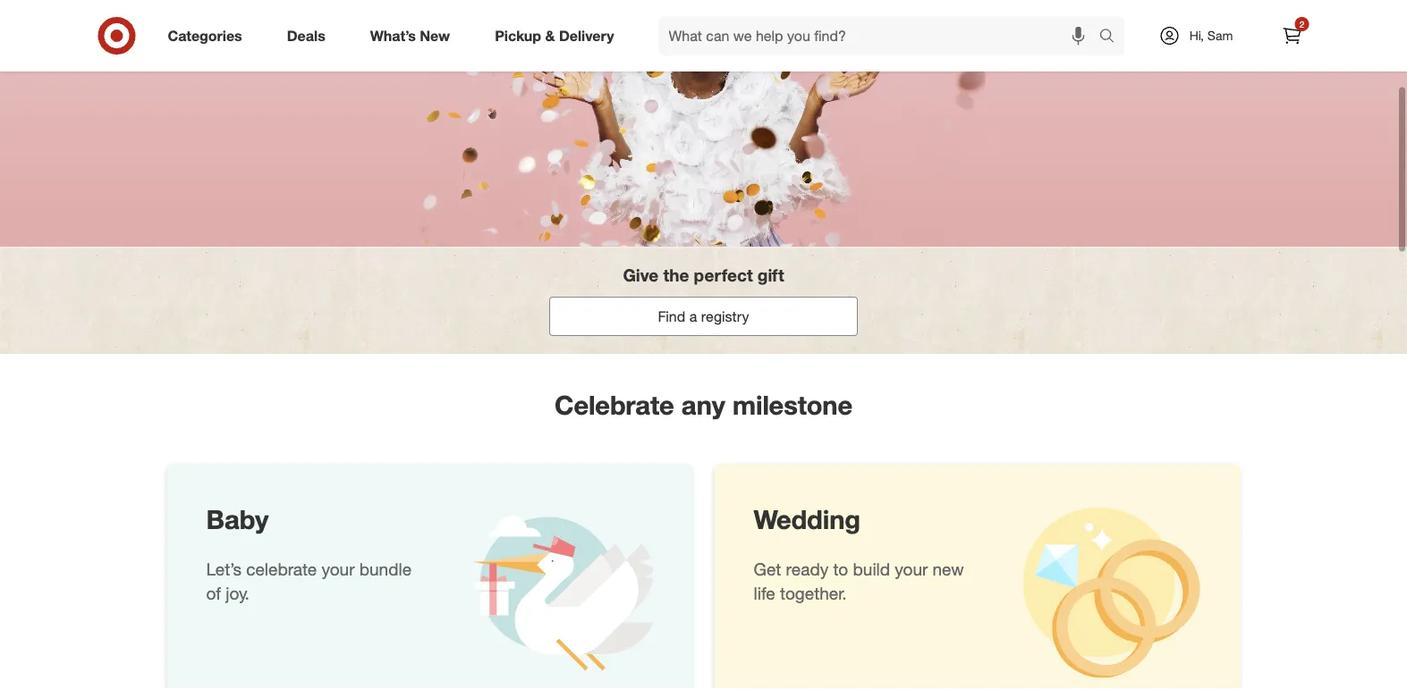Task type: vqa. For each thing, say whether or not it's contained in the screenshot.
the Apply. corresponding to $59.99
no



Task type: describe. For each thing, give the bounding box(es) containing it.
your inside let's celebrate your bundle of joy.
[[322, 560, 355, 580]]

get
[[754, 560, 781, 580]]

celebrate
[[246, 560, 317, 580]]

let's
[[206, 560, 242, 580]]

&
[[545, 27, 555, 44]]

What can we help you find? suggestions appear below search field
[[658, 16, 1104, 55]]

hi, sam
[[1190, 28, 1233, 43]]

categories
[[168, 27, 242, 44]]

bundle
[[359, 560, 412, 580]]

the
[[663, 265, 689, 286]]

gift
[[758, 265, 784, 286]]

what's new
[[370, 27, 450, 44]]

2 link
[[1273, 16, 1312, 55]]

hi,
[[1190, 28, 1204, 43]]

2
[[1300, 18, 1305, 30]]

of
[[206, 584, 221, 605]]

what's
[[370, 27, 416, 44]]

celebrate
[[555, 389, 674, 421]]

to
[[833, 560, 848, 580]]

any
[[682, 389, 725, 421]]

life
[[754, 584, 776, 605]]

categories link
[[153, 16, 265, 55]]

sam
[[1208, 28, 1233, 43]]

joy.
[[226, 584, 250, 605]]

ready
[[786, 560, 829, 580]]

pickup & delivery link
[[480, 16, 637, 55]]

new
[[933, 560, 964, 580]]

registry
[[701, 308, 749, 325]]

together.
[[780, 584, 847, 605]]

let's celebrate your bundle of joy.
[[206, 560, 412, 605]]

perfect
[[694, 265, 753, 286]]

pickup
[[495, 27, 541, 44]]

celebrate any milestone
[[555, 389, 853, 421]]



Task type: locate. For each thing, give the bounding box(es) containing it.
deals
[[287, 27, 325, 44]]

baby
[[206, 504, 269, 536]]

a
[[690, 308, 697, 325]]

find
[[658, 308, 686, 325]]

your left bundle
[[322, 560, 355, 580]]

what's new link
[[355, 16, 473, 55]]

find a registry
[[658, 308, 749, 325]]

your left new
[[895, 560, 928, 580]]

0 horizontal spatial your
[[322, 560, 355, 580]]

build
[[853, 560, 890, 580]]

give the perfect gift
[[623, 265, 784, 286]]

find a registry button
[[549, 297, 858, 336]]

search button
[[1091, 16, 1134, 59]]

give
[[623, 265, 659, 286]]

deals link
[[272, 16, 348, 55]]

1 horizontal spatial your
[[895, 560, 928, 580]]

search
[[1091, 29, 1134, 46]]

pickup & delivery
[[495, 27, 614, 44]]

1 your from the left
[[322, 560, 355, 580]]

your
[[322, 560, 355, 580], [895, 560, 928, 580]]

2 your from the left
[[895, 560, 928, 580]]

new
[[420, 27, 450, 44]]

your inside "get ready to build your new life together."
[[895, 560, 928, 580]]

delivery
[[559, 27, 614, 44]]

wedding
[[754, 504, 861, 536]]

get ready to build your new life together.
[[754, 560, 964, 605]]

milestone
[[733, 389, 853, 421]]



